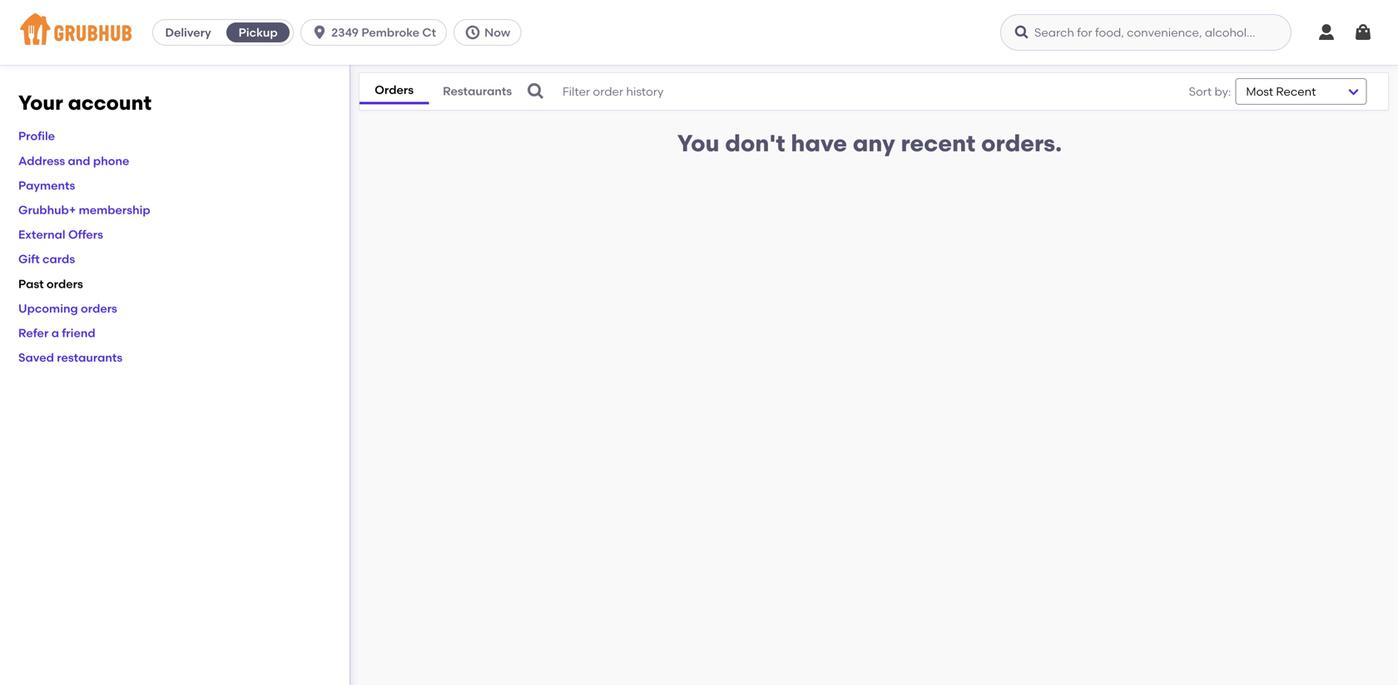 Task type: vqa. For each thing, say whether or not it's contained in the screenshot.
Star Icon related to Abbey's
no



Task type: describe. For each thing, give the bounding box(es) containing it.
your account
[[18, 91, 152, 115]]

orders for upcoming orders
[[81, 302, 117, 316]]

1 horizontal spatial svg image
[[1317, 22, 1337, 42]]

ct
[[422, 25, 436, 40]]

refer a friend
[[18, 326, 95, 340]]

you
[[677, 129, 720, 157]]

any
[[853, 129, 895, 157]]

2349 pembroke ct
[[331, 25, 436, 40]]

recent
[[901, 129, 976, 157]]

pickup
[[239, 25, 278, 40]]

main navigation navigation
[[0, 0, 1398, 65]]

pembroke
[[362, 25, 420, 40]]

upcoming orders link
[[18, 302, 117, 316]]

membership
[[79, 203, 150, 217]]

grubhub+ membership link
[[18, 203, 150, 217]]

your
[[18, 91, 63, 115]]

profile
[[18, 129, 55, 143]]

address
[[18, 154, 65, 168]]

past
[[18, 277, 44, 291]]

refer a friend link
[[18, 326, 95, 340]]

saved restaurants
[[18, 351, 123, 365]]

orders for past orders
[[47, 277, 83, 291]]

and
[[68, 154, 90, 168]]

past orders
[[18, 277, 83, 291]]

phone
[[93, 154, 129, 168]]

external offers link
[[18, 228, 103, 242]]

gift cards
[[18, 252, 75, 267]]

grubhub+ membership
[[18, 203, 150, 217]]

restaurants button
[[429, 80, 526, 103]]

2349
[[331, 25, 359, 40]]

restaurants
[[57, 351, 123, 365]]

offers
[[68, 228, 103, 242]]

delivery
[[165, 25, 211, 40]]

by:
[[1215, 84, 1231, 99]]

delivery button
[[153, 19, 223, 46]]

payments
[[18, 178, 75, 193]]

you don't have any recent orders.
[[677, 129, 1062, 157]]

0 horizontal spatial svg image
[[1014, 24, 1030, 41]]

sort by:
[[1189, 84, 1231, 99]]

2349 pembroke ct button
[[301, 19, 454, 46]]



Task type: locate. For each thing, give the bounding box(es) containing it.
orders.
[[981, 129, 1062, 157]]

cards
[[42, 252, 75, 267]]

payments link
[[18, 178, 75, 193]]

profile link
[[18, 129, 55, 143]]

svg image inside 2349 pembroke ct button
[[311, 24, 328, 41]]

saved
[[18, 351, 54, 365]]

grubhub+
[[18, 203, 76, 217]]

pickup button
[[223, 19, 293, 46]]

gift cards link
[[18, 252, 75, 267]]

svg image
[[1317, 22, 1337, 42], [1014, 24, 1030, 41]]

orders button
[[360, 79, 429, 104]]

upcoming
[[18, 302, 78, 316]]

external offers
[[18, 228, 103, 242]]

don't
[[725, 129, 785, 157]]

account
[[68, 91, 152, 115]]

refer
[[18, 326, 49, 340]]

orders
[[375, 83, 414, 97]]

orders up friend
[[81, 302, 117, 316]]

now button
[[454, 19, 528, 46]]

Filter order history search field
[[526, 73, 1139, 110]]

svg image inside now button
[[465, 24, 481, 41]]

now
[[484, 25, 511, 40]]

0 vertical spatial orders
[[47, 277, 83, 291]]

sort
[[1189, 84, 1212, 99]]

upcoming orders
[[18, 302, 117, 316]]

address and phone
[[18, 154, 129, 168]]

a
[[51, 326, 59, 340]]

svg image
[[1353, 22, 1373, 42], [311, 24, 328, 41], [465, 24, 481, 41], [526, 82, 546, 102]]

address and phone link
[[18, 154, 129, 168]]

restaurants
[[443, 84, 512, 98]]

past orders link
[[18, 277, 83, 291]]

1 vertical spatial orders
[[81, 302, 117, 316]]

saved restaurants link
[[18, 351, 123, 365]]

orders
[[47, 277, 83, 291], [81, 302, 117, 316]]

orders up upcoming orders
[[47, 277, 83, 291]]

have
[[791, 129, 847, 157]]

Search for food, convenience, alcohol... search field
[[1000, 14, 1292, 51]]

friend
[[62, 326, 95, 340]]

gift
[[18, 252, 40, 267]]

external
[[18, 228, 65, 242]]



